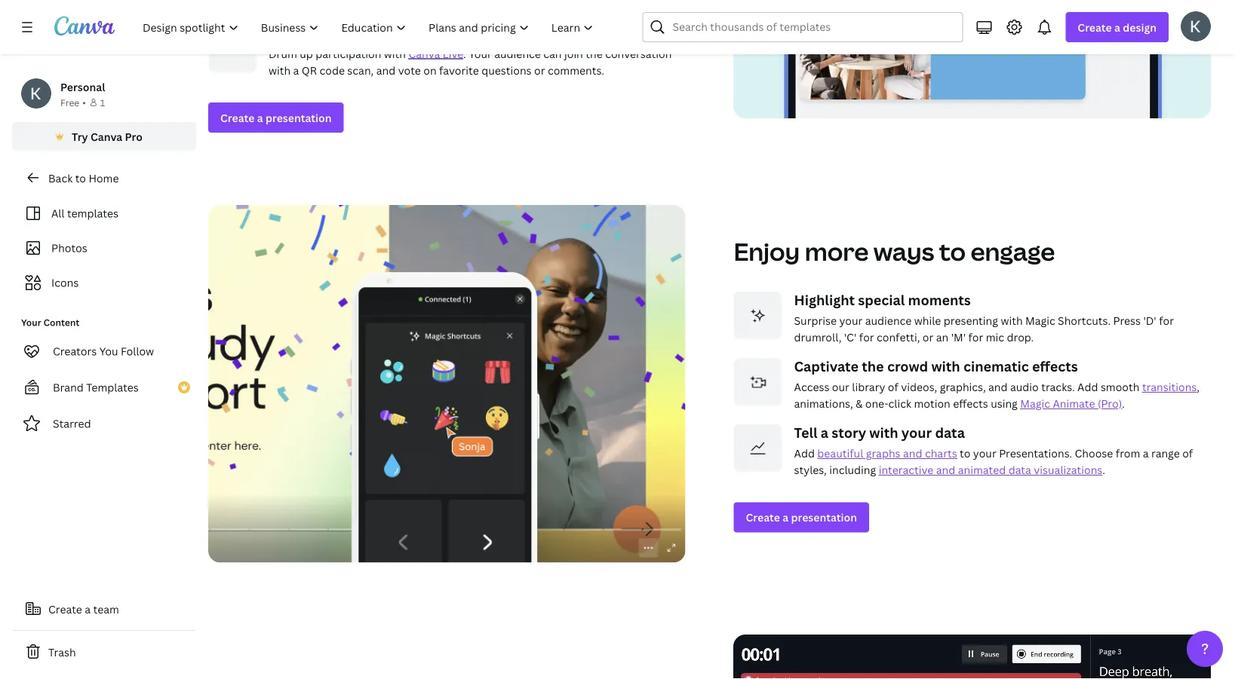 Task type: describe. For each thing, give the bounding box(es) containing it.
. your audience can join the conversation with a qr code scan, and vote on favorite questions or comments.
[[269, 46, 672, 77]]

captivate the crowd with cinematic effects
[[794, 357, 1078, 376]]

back
[[48, 171, 73, 185]]

enjoy more ways to engage
[[734, 235, 1055, 268]]

run live q&a sessions as you present image
[[208, 24, 257, 72]]

templates
[[86, 381, 139, 395]]

starred
[[53, 417, 91, 431]]

icons link
[[21, 269, 187, 297]]

create for "create a design" dropdown button
[[1078, 20, 1112, 34]]

moments
[[908, 291, 971, 310]]

click
[[888, 397, 911, 411]]

highlight
[[794, 291, 855, 310]]

with for captivate the crowd with cinematic effects
[[931, 357, 960, 376]]

0 vertical spatial add
[[1077, 380, 1098, 394]]

, animations, & one-click motion effects using
[[794, 380, 1199, 411]]

trash
[[48, 645, 76, 660]]

1 vertical spatial magic
[[1020, 397, 1050, 411]]

preview of remote control feature on canva presentations image
[[208, 205, 685, 563]]

free
[[60, 96, 79, 109]]

qr
[[302, 63, 317, 77]]

scan,
[[347, 63, 374, 77]]

animations,
[[794, 397, 853, 411]]

on
[[423, 63, 437, 77]]

icons
[[51, 276, 79, 290]]

creators you follow
[[53, 344, 154, 359]]

live
[[443, 46, 463, 61]]

brand templates
[[53, 381, 139, 395]]

create for the rightmost create a presentation link
[[746, 511, 780, 525]]

0 vertical spatial data
[[935, 424, 965, 442]]

. inside . your audience can join the conversation with a qr code scan, and vote on favorite questions or comments.
[[463, 46, 466, 61]]

tracks.
[[1041, 380, 1075, 394]]

templates
[[67, 206, 118, 221]]

to inside the to your presentations. choose from a range of styles, including
[[960, 446, 971, 461]]

personal
[[60, 80, 105, 94]]

2 horizontal spatial for
[[1159, 314, 1174, 328]]

create a design button
[[1066, 12, 1169, 42]]

and inside . your audience can join the conversation with a qr code scan, and vote on favorite questions or comments.
[[376, 63, 396, 77]]

your inside . your audience can join the conversation with a qr code scan, and vote on favorite questions or comments.
[[469, 46, 492, 61]]

visualizations
[[1034, 463, 1102, 477]]

q&a
[[325, 24, 354, 42]]

effects inside , animations, & one-click motion effects using
[[953, 397, 988, 411]]

1 vertical spatial data
[[1008, 463, 1031, 477]]

a inside 'button'
[[85, 602, 91, 617]]

to inside 'back to home' 'link'
[[75, 171, 86, 185]]

with inside . your audience can join the conversation with a qr code scan, and vote on favorite questions or comments.
[[269, 63, 291, 77]]

creators you follow link
[[12, 336, 196, 367]]

1 horizontal spatial for
[[968, 330, 983, 345]]

try
[[72, 129, 88, 144]]

add beautiful graphs and charts
[[794, 446, 957, 461]]

try canva pro button
[[12, 122, 196, 151]]

smooth
[[1101, 380, 1140, 394]]

create inside 'button'
[[48, 602, 82, 617]]

content
[[43, 317, 79, 329]]

our
[[832, 380, 849, 394]]

confetti,
[[877, 330, 920, 345]]

using
[[991, 397, 1018, 411]]

design
[[1123, 20, 1157, 34]]

drum
[[269, 46, 297, 61]]

transitions link
[[1142, 380, 1197, 394]]

1 vertical spatial presentation
[[791, 511, 857, 525]]

cinematic
[[963, 357, 1029, 376]]

with for tell a story with your data
[[869, 424, 898, 442]]

free •
[[60, 96, 86, 109]]

team
[[93, 602, 119, 617]]

styles,
[[794, 463, 827, 477]]

your content
[[21, 317, 79, 329]]

highlight special moments surprise your audience while presenting with magic shortcuts. press 'd' for drumroll, 'c' for confetti, or an 'm' for mic drop.
[[794, 291, 1174, 345]]

'c'
[[844, 330, 857, 345]]

1 vertical spatial your
[[21, 317, 41, 329]]

create a design
[[1078, 20, 1157, 34]]

as
[[416, 24, 431, 42]]

with inside the highlight special moments surprise your audience while presenting with magic shortcuts. press 'd' for drumroll, 'c' for confetti, or an 'm' for mic drop.
[[1001, 314, 1023, 328]]

try canva pro
[[72, 129, 143, 144]]

can
[[543, 46, 562, 61]]

interactive
[[879, 463, 934, 477]]

access our library of videos, graphics, and audio tracks. add smooth transitions
[[794, 380, 1197, 394]]

with for drum up participation with canva live
[[384, 46, 406, 61]]

magic animate (pro) link
[[1020, 397, 1122, 411]]

engage
[[971, 235, 1055, 268]]

brand templates link
[[12, 373, 196, 403]]

audio
[[1010, 380, 1039, 394]]

1
[[100, 96, 105, 109]]

code
[[319, 63, 345, 77]]

questions
[[482, 63, 532, 77]]

or inside . your audience can join the conversation with a qr code scan, and vote on favorite questions or comments.
[[534, 63, 545, 77]]

press
[[1113, 314, 1141, 328]]

1 vertical spatial the
[[862, 357, 884, 376]]

photos link
[[21, 234, 187, 263]]

photos
[[51, 241, 87, 255]]

sessions
[[357, 24, 413, 42]]

interactive and animated data visualizations .
[[879, 463, 1105, 477]]

crowd
[[887, 357, 928, 376]]

you
[[99, 344, 118, 359]]

tell a story with your data image
[[734, 424, 782, 472]]

drop.
[[1007, 330, 1034, 345]]

participation
[[316, 46, 381, 61]]

brand
[[53, 381, 84, 395]]

tell a story with your data
[[794, 424, 965, 442]]

trash link
[[12, 638, 196, 668]]

a inside . your audience can join the conversation with a qr code scan, and vote on favorite questions or comments.
[[293, 63, 299, 77]]

an
[[936, 330, 949, 345]]



Task type: vqa. For each thing, say whether or not it's contained in the screenshot.
bottommost presentation
yes



Task type: locate. For each thing, give the bounding box(es) containing it.
with
[[384, 46, 406, 61], [269, 63, 291, 77], [1001, 314, 1023, 328], [931, 357, 960, 376], [869, 424, 898, 442]]

1 vertical spatial your
[[901, 424, 932, 442]]

to up animated
[[960, 446, 971, 461]]

your left content
[[21, 317, 41, 329]]

kendall parks image
[[1181, 11, 1211, 41]]

0 vertical spatial of
[[888, 380, 898, 394]]

and up using
[[988, 380, 1008, 394]]

library
[[852, 380, 885, 394]]

run
[[269, 24, 295, 42]]

enjoy
[[734, 235, 800, 268]]

presentation down qr
[[266, 111, 332, 125]]

create a presentation down qr
[[220, 111, 332, 125]]

beautiful
[[817, 446, 863, 461]]

0 horizontal spatial audience
[[494, 46, 541, 61]]

back to home
[[48, 171, 119, 185]]

presentations.
[[999, 446, 1072, 461]]

or inside the highlight special moments surprise your audience while presenting with magic shortcuts. press 'd' for drumroll, 'c' for confetti, or an 'm' for mic drop.
[[923, 330, 933, 345]]

your up 'c'
[[839, 314, 863, 328]]

follow
[[121, 344, 154, 359]]

your inside the highlight special moments surprise your audience while presenting with magic shortcuts. press 'd' for drumroll, 'c' for confetti, or an 'm' for mic drop.
[[839, 314, 863, 328]]

add
[[1077, 380, 1098, 394], [794, 446, 815, 461]]

access
[[794, 380, 829, 394]]

0 vertical spatial your
[[839, 314, 863, 328]]

of inside the to your presentations. choose from a range of styles, including
[[1182, 446, 1193, 461]]

audience
[[494, 46, 541, 61], [865, 314, 912, 328]]

0 horizontal spatial create a presentation link
[[208, 103, 344, 133]]

2 horizontal spatial your
[[973, 446, 996, 461]]

to right the "ways"
[[939, 235, 966, 268]]

to right the back
[[75, 171, 86, 185]]

presenting
[[944, 314, 998, 328]]

with down run live q&a sessions as you present
[[384, 46, 406, 61]]

0 vertical spatial presentation
[[266, 111, 332, 125]]

your for data
[[901, 424, 932, 442]]

ways
[[874, 235, 934, 268]]

. down smooth
[[1122, 397, 1125, 411]]

1 vertical spatial add
[[794, 446, 815, 461]]

&
[[856, 397, 863, 411]]

1 vertical spatial create a presentation
[[746, 511, 857, 525]]

choose
[[1075, 446, 1113, 461]]

0 horizontal spatial presentation
[[266, 111, 332, 125]]

create down tell a story with your data image at the bottom right of the page
[[746, 511, 780, 525]]

0 vertical spatial create a presentation
[[220, 111, 332, 125]]

1 horizontal spatial audience
[[865, 314, 912, 328]]

and left vote
[[376, 63, 396, 77]]

create a presentation
[[220, 111, 332, 125], [746, 511, 857, 525]]

and
[[376, 63, 396, 77], [988, 380, 1008, 394], [903, 446, 922, 461], [936, 463, 955, 477]]

audience inside . your audience can join the conversation with a qr code scan, and vote on favorite questions or comments.
[[494, 46, 541, 61]]

canva inside try canva pro button
[[91, 129, 122, 144]]

for down presenting
[[968, 330, 983, 345]]

create a presentation link
[[208, 103, 344, 133], [734, 503, 869, 533]]

0 vertical spatial create a presentation link
[[208, 103, 344, 133]]

back to home link
[[12, 163, 196, 193]]

create a presentation link down styles,
[[734, 503, 869, 533]]

1 vertical spatial to
[[939, 235, 966, 268]]

or
[[534, 63, 545, 77], [923, 330, 933, 345]]

magic up drop. at the right of page
[[1025, 314, 1055, 328]]

1 horizontal spatial create a presentation
[[746, 511, 857, 525]]

0 vertical spatial .
[[463, 46, 466, 61]]

a inside the to your presentations. choose from a range of styles, including
[[1143, 446, 1149, 461]]

0 horizontal spatial canva
[[91, 129, 122, 144]]

1 horizontal spatial .
[[1102, 463, 1105, 477]]

canva right try
[[91, 129, 122, 144]]

magic down the audio
[[1020, 397, 1050, 411]]

and down charts
[[936, 463, 955, 477]]

the
[[586, 46, 603, 61], [862, 357, 884, 376]]

highlight special moments image
[[734, 291, 782, 340]]

Search search field
[[673, 13, 953, 41]]

create down run live q&a sessions as you present image
[[220, 111, 255, 125]]

create a team button
[[12, 595, 196, 625]]

top level navigation element
[[133, 12, 606, 42]]

1 horizontal spatial your
[[901, 424, 932, 442]]

1 horizontal spatial your
[[469, 46, 492, 61]]

create left team
[[48, 602, 82, 617]]

1 vertical spatial audience
[[865, 314, 912, 328]]

charts
[[925, 446, 957, 461]]

0 vertical spatial audience
[[494, 46, 541, 61]]

effects
[[1032, 357, 1078, 376], [953, 397, 988, 411]]

comments.
[[548, 63, 604, 77]]

1 horizontal spatial effects
[[1032, 357, 1078, 376]]

. up favorite
[[463, 46, 466, 61]]

range
[[1151, 446, 1180, 461]]

1 horizontal spatial the
[[862, 357, 884, 376]]

for right 'c'
[[859, 330, 874, 345]]

home
[[89, 171, 119, 185]]

magic
[[1025, 314, 1055, 328], [1020, 397, 1050, 411]]

your up animated
[[973, 446, 996, 461]]

data down presentations. at right bottom
[[1008, 463, 1031, 477]]

run live q&a sessions as you present
[[269, 24, 513, 42]]

1 horizontal spatial data
[[1008, 463, 1031, 477]]

0 horizontal spatial add
[[794, 446, 815, 461]]

canva up on
[[409, 46, 440, 61]]

surprise
[[794, 314, 837, 328]]

the inside . your audience can join the conversation with a qr code scan, and vote on favorite questions or comments.
[[586, 46, 603, 61]]

present
[[462, 24, 513, 42]]

graphics,
[[940, 380, 986, 394]]

audience up confetti,
[[865, 314, 912, 328]]

0 vertical spatial your
[[469, 46, 492, 61]]

0 vertical spatial or
[[534, 63, 545, 77]]

all templates
[[51, 206, 118, 221]]

'd'
[[1143, 314, 1156, 328]]

or left an
[[923, 330, 933, 345]]

1 vertical spatial or
[[923, 330, 933, 345]]

create a presentation link down qr
[[208, 103, 344, 133]]

for
[[1159, 314, 1174, 328], [859, 330, 874, 345], [968, 330, 983, 345]]

the up "library"
[[862, 357, 884, 376]]

with down drum
[[269, 63, 291, 77]]

beautiful graphs and charts link
[[817, 446, 957, 461]]

1 vertical spatial create a presentation link
[[734, 503, 869, 533]]

to your presentations. choose from a range of styles, including
[[794, 446, 1193, 477]]

of right range
[[1182, 446, 1193, 461]]

with up the graphs
[[869, 424, 898, 442]]

0 horizontal spatial of
[[888, 380, 898, 394]]

2 vertical spatial your
[[973, 446, 996, 461]]

animated
[[958, 463, 1006, 477]]

0 vertical spatial effects
[[1032, 357, 1078, 376]]

add up styles,
[[794, 446, 815, 461]]

'm'
[[951, 330, 966, 345]]

1 horizontal spatial create a presentation link
[[734, 503, 869, 533]]

0 horizontal spatial .
[[463, 46, 466, 61]]

create a presentation down styles,
[[746, 511, 857, 525]]

magic inside the highlight special moments surprise your audience while presenting with magic shortcuts. press 'd' for drumroll, 'c' for confetti, or an 'm' for mic drop.
[[1025, 314, 1055, 328]]

. down 'choose'
[[1102, 463, 1105, 477]]

a
[[1114, 20, 1120, 34], [293, 63, 299, 77], [257, 111, 263, 125], [821, 424, 828, 442], [1143, 446, 1149, 461], [783, 511, 788, 525], [85, 602, 91, 617]]

create inside dropdown button
[[1078, 20, 1112, 34]]

0 horizontal spatial data
[[935, 424, 965, 442]]

create left design in the top right of the page
[[1078, 20, 1112, 34]]

0 vertical spatial magic
[[1025, 314, 1055, 328]]

audience up questions
[[494, 46, 541, 61]]

None search field
[[642, 12, 963, 42]]

1 horizontal spatial add
[[1077, 380, 1098, 394]]

audience inside the highlight special moments surprise your audience while presenting with magic shortcuts. press 'd' for drumroll, 'c' for confetti, or an 'm' for mic drop.
[[865, 314, 912, 328]]

0 vertical spatial canva
[[409, 46, 440, 61]]

starred link
[[12, 409, 196, 439]]

graphs
[[866, 446, 900, 461]]

effects down graphics,
[[953, 397, 988, 411]]

0 horizontal spatial create a presentation
[[220, 111, 332, 125]]

presentation
[[266, 111, 332, 125], [791, 511, 857, 525]]

(pro)
[[1098, 397, 1122, 411]]

from
[[1116, 446, 1140, 461]]

1 vertical spatial of
[[1182, 446, 1193, 461]]

special
[[858, 291, 905, 310]]

presentation down styles,
[[791, 511, 857, 525]]

captivate the crowd with cinematic effects image
[[734, 358, 782, 406]]

transitions
[[1142, 380, 1197, 394]]

create for the top create a presentation link
[[220, 111, 255, 125]]

0 horizontal spatial your
[[839, 314, 863, 328]]

for right 'd'
[[1159, 314, 1174, 328]]

1 horizontal spatial presentation
[[791, 511, 857, 525]]

0 horizontal spatial the
[[586, 46, 603, 61]]

1 vertical spatial .
[[1122, 397, 1125, 411]]

create a team
[[48, 602, 119, 617]]

or down can
[[534, 63, 545, 77]]

your inside the to your presentations. choose from a range of styles, including
[[973, 446, 996, 461]]

the right join
[[586, 46, 603, 61]]

0 vertical spatial the
[[586, 46, 603, 61]]

effects up tracks.
[[1032, 357, 1078, 376]]

0 horizontal spatial your
[[21, 317, 41, 329]]

all templates link
[[21, 199, 187, 228]]

1 horizontal spatial of
[[1182, 446, 1193, 461]]

including
[[829, 463, 876, 477]]

with up graphics,
[[931, 357, 960, 376]]

0 horizontal spatial or
[[534, 63, 545, 77]]

data up charts
[[935, 424, 965, 442]]

0 horizontal spatial for
[[859, 330, 874, 345]]

0 vertical spatial to
[[75, 171, 86, 185]]

captivate
[[794, 357, 859, 376]]

a inside dropdown button
[[1114, 20, 1120, 34]]

your down the present
[[469, 46, 492, 61]]

add up animate
[[1077, 380, 1098, 394]]

your up charts
[[901, 424, 932, 442]]

vote
[[398, 63, 421, 77]]

.
[[463, 46, 466, 61], [1122, 397, 1125, 411], [1102, 463, 1105, 477]]

of
[[888, 380, 898, 394], [1182, 446, 1193, 461]]

2 horizontal spatial .
[[1122, 397, 1125, 411]]

1 horizontal spatial canva
[[409, 46, 440, 61]]

with up drop. at the right of page
[[1001, 314, 1023, 328]]

and up interactive
[[903, 446, 922, 461]]

,
[[1197, 380, 1199, 394]]

1 vertical spatial effects
[[953, 397, 988, 411]]

of up the click
[[888, 380, 898, 394]]

while
[[914, 314, 941, 328]]

2 vertical spatial .
[[1102, 463, 1105, 477]]

conversation
[[605, 46, 672, 61]]

data
[[935, 424, 965, 442], [1008, 463, 1031, 477]]

one-
[[865, 397, 888, 411]]

•
[[82, 96, 86, 109]]

2 vertical spatial to
[[960, 446, 971, 461]]

0 horizontal spatial effects
[[953, 397, 988, 411]]

1 vertical spatial canva
[[91, 129, 122, 144]]

your for audience
[[839, 314, 863, 328]]

1 horizontal spatial or
[[923, 330, 933, 345]]

canva
[[409, 46, 440, 61], [91, 129, 122, 144]]

you
[[434, 24, 459, 42]]



